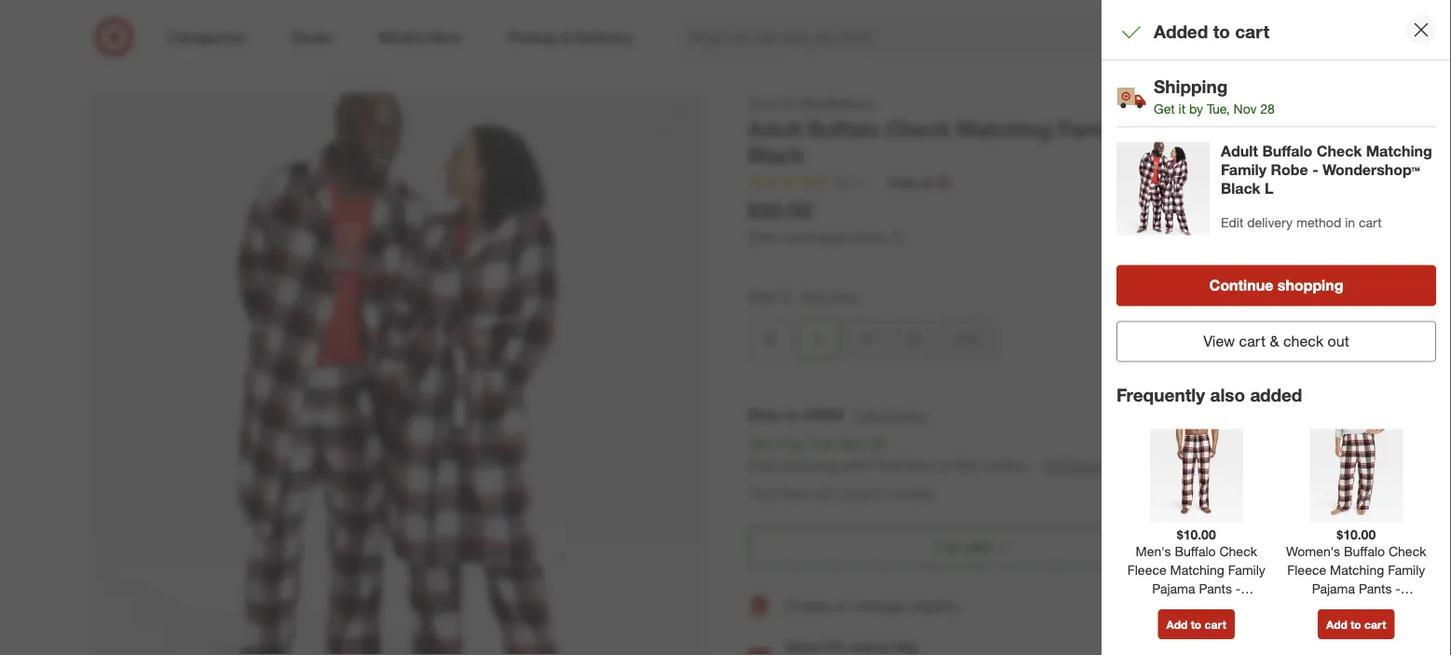 Task type: vqa. For each thing, say whether or not it's contained in the screenshot.
DIEGO
no



Task type: locate. For each thing, give the bounding box(es) containing it.
2 horizontal spatial l
[[1265, 180, 1274, 198]]

0 vertical spatial adult
[[748, 116, 802, 142]]

wondershop™
[[1205, 116, 1345, 142], [1323, 161, 1421, 179], [1138, 599, 1220, 616], [1298, 599, 1380, 616]]

pants inside $10.00 men's buffalo check fleece matching family pajama pants - wondershop™ black
[[1200, 581, 1233, 597]]

1 horizontal spatial $10.00
[[1338, 526, 1377, 543]]

view cart & check out
[[1204, 333, 1350, 351]]

0 horizontal spatial tue,
[[809, 435, 835, 453]]

pajama for men's
[[1153, 581, 1196, 597]]

wondershop™ up adult buffalo check matching family robe - wondershop™ black l
[[1205, 116, 1345, 142]]

l inside adult buffalo check matching family robe - wondershop™ black l
[[1265, 180, 1274, 198]]

1 $10.00 from the left
[[1178, 526, 1217, 543]]

1 horizontal spatial shop
[[748, 94, 779, 111]]

in right sold
[[876, 485, 888, 503]]

- inside shop all wondershop adult buffalo check matching family robe - wondershop™ black
[[1190, 116, 1199, 142]]

wondershop™ for $10.00 women's buffalo check fleece matching family pajama pants - wondershop™ black
[[1298, 599, 1380, 616]]

1 vertical spatial robe
[[1272, 161, 1309, 179]]

holiday
[[136, 57, 179, 73]]

add to cart down the sign in
[[1327, 618, 1387, 632]]

all
[[783, 94, 796, 111]]

pajama up the sign
[[1313, 581, 1356, 597]]

adult down all
[[748, 116, 802, 142]]

1 vertical spatial get
[[748, 435, 773, 453]]

or left $35
[[939, 457, 952, 475]]

black up 16 link
[[748, 142, 805, 169]]

wondershop™ down women's
[[1298, 599, 1380, 616]]

1 vertical spatial in
[[876, 485, 888, 503]]

shipping
[[782, 457, 839, 475]]

1 vertical spatial 28
[[870, 435, 887, 453]]

by down shipping
[[1190, 100, 1204, 117]]

in
[[1346, 214, 1356, 230], [876, 485, 888, 503], [1347, 599, 1355, 613]]

or inside get it by tue, nov 28 free shipping with redcard or $35 orders - exclusions apply.
[[939, 457, 952, 475]]

0 horizontal spatial fleece
[[1128, 562, 1167, 579]]

0 vertical spatial l
[[1265, 180, 1274, 198]]

pants
[[1200, 581, 1233, 597], [1360, 581, 1393, 597]]

buffalo right men's
[[1175, 544, 1217, 560]]

check up at
[[886, 116, 951, 142]]

apply.
[[1121, 457, 1161, 475]]

1 vertical spatial shop
[[748, 94, 779, 111]]

1 horizontal spatial adult
[[1222, 142, 1259, 160]]

0 horizontal spatial add to cart
[[1167, 618, 1227, 632]]

dialog
[[1102, 0, 1452, 656]]

men's buffalo check fleece matching family pajama pants - wondershop™ black image
[[1151, 429, 1244, 523]]

robe down shipping
[[1130, 116, 1184, 142]]

add to cart button
[[1159, 610, 1236, 640], [1319, 610, 1395, 640]]

1 horizontal spatial by
[[1190, 100, 1204, 117]]

- for $10.00 women's buffalo check fleece matching family pajama pants - wondershop™ black
[[1396, 581, 1401, 597]]

wondershop™ up method
[[1323, 161, 1421, 179]]

wondershop™ for $10.00 men's buffalo check fleece matching family pajama pants - wondershop™ black
[[1138, 599, 1220, 616]]

shop
[[183, 57, 214, 73], [748, 94, 779, 111]]

buffalo up edit delivery method in cart
[[1263, 142, 1313, 160]]

cart
[[1236, 21, 1270, 42], [1360, 214, 1383, 230], [1240, 333, 1266, 351], [1205, 618, 1227, 632], [1365, 618, 1387, 632]]

shipping get it by tue, nov 28
[[1154, 76, 1276, 117]]

to down the sign in
[[1351, 618, 1362, 632]]

/
[[128, 57, 132, 73]]

adult down shipping get it by tue, nov 28
[[1222, 142, 1259, 160]]

0 vertical spatial it
[[1179, 100, 1186, 117]]

0 vertical spatial tue,
[[1208, 100, 1231, 117]]

create
[[786, 597, 830, 615]]

1 horizontal spatial robe
[[1272, 161, 1309, 179]]

28 up 'with'
[[870, 435, 887, 453]]

$10.00 inside $10.00 men's buffalo check fleece matching family pajama pants - wondershop™ black
[[1178, 526, 1217, 543]]

0 horizontal spatial shop
[[183, 57, 214, 73]]

1 add to cart from the left
[[1167, 618, 1227, 632]]

check up method
[[1317, 142, 1363, 160]]

1 horizontal spatial get
[[1154, 100, 1176, 117]]

get up free at the right
[[748, 435, 773, 453]]

black inside shop all wondershop adult buffalo check matching family robe - wondershop™ black
[[748, 142, 805, 169]]

wondershop™ inside adult buffalo check matching family robe - wondershop™ black l
[[1323, 161, 1421, 179]]

manage
[[852, 597, 906, 615]]

check down women's buffalo check fleece matching family pajama pants - wondershop™ black image
[[1389, 544, 1427, 560]]

1 horizontal spatial add to cart button
[[1319, 610, 1395, 640]]

0 vertical spatial get
[[1154, 100, 1176, 117]]

add for $10.00 women's buffalo check fleece matching family pajama pants - wondershop™ black
[[1327, 618, 1348, 632]]

1 horizontal spatial pants
[[1360, 581, 1393, 597]]

1 vertical spatial edit
[[856, 408, 879, 424]]

pajama
[[1153, 581, 1196, 597], [1313, 581, 1356, 597]]

add to cart button for men's
[[1159, 610, 1236, 640]]

$10.00 up women's
[[1338, 526, 1377, 543]]

1 horizontal spatial nov
[[1234, 100, 1257, 117]]

group
[[747, 286, 1364, 367]]

1 horizontal spatial add
[[1327, 618, 1348, 632]]

black up delivery on the top of the page
[[1222, 180, 1261, 198]]

$10.00 men's buffalo check fleece matching family pajama pants - wondershop™ black
[[1128, 526, 1266, 616]]

tue,
[[1208, 100, 1231, 117], [809, 435, 835, 453]]

edit
[[1222, 214, 1244, 230], [856, 408, 879, 424]]

location
[[882, 408, 929, 424]]

it down shipping
[[1179, 100, 1186, 117]]

1 horizontal spatial add to cart
[[1327, 618, 1387, 632]]

out
[[1329, 333, 1350, 351]]

isn't
[[813, 485, 840, 503]]

black left the sign
[[1223, 599, 1256, 616]]

redcard
[[875, 457, 934, 475]]

1 horizontal spatial it
[[1179, 100, 1186, 117]]

0 horizontal spatial edit
[[856, 408, 879, 424]]

1 horizontal spatial or
[[939, 457, 952, 475]]

l
[[1265, 180, 1274, 198], [784, 287, 793, 305], [815, 329, 824, 348]]

get
[[1154, 100, 1176, 117], [748, 435, 773, 453]]

28 inside shipping get it by tue, nov 28
[[1261, 100, 1276, 117]]

matching inside $10.00 women's buffalo check fleece matching family pajama pants - wondershop™ black
[[1331, 562, 1385, 579]]

black inside $10.00 women's buffalo check fleece matching family pajama pants - wondershop™ black
[[1383, 599, 1416, 616]]

1 vertical spatial by
[[789, 435, 805, 453]]

0 horizontal spatial add to cart button
[[1159, 610, 1236, 640]]

add to cart
[[1167, 618, 1227, 632], [1327, 618, 1387, 632]]

add down the sign in
[[1327, 618, 1348, 632]]

0 horizontal spatial $10.00
[[1178, 526, 1217, 543]]

wondershop
[[799, 94, 874, 111]]

add to cart down $10.00 men's buffalo check fleece matching family pajama pants - wondershop™ black
[[1167, 618, 1227, 632]]

0 horizontal spatial robe
[[1130, 116, 1184, 142]]

1 pajama from the left
[[1153, 581, 1196, 597]]

1 vertical spatial adult
[[1222, 142, 1259, 160]]

1 horizontal spatial tue,
[[1208, 100, 1231, 117]]

target / holiday shop
[[88, 57, 214, 73]]

1 vertical spatial nov
[[840, 435, 866, 453]]

continue shopping
[[1210, 277, 1344, 295]]

0 horizontal spatial l
[[784, 287, 793, 305]]

to
[[1214, 21, 1231, 42], [784, 406, 798, 424], [1191, 618, 1202, 632], [1351, 618, 1362, 632]]

shopping
[[1278, 277, 1344, 295]]

wondershop™ down men's
[[1138, 599, 1220, 616]]

add to cart button down men's
[[1159, 610, 1236, 640]]

adult inside adult buffalo check matching family robe - wondershop™ black l
[[1222, 142, 1259, 160]]

edit left location
[[856, 408, 879, 424]]

pajama for women's
[[1313, 581, 1356, 597]]

check
[[886, 116, 951, 142], [1317, 142, 1363, 160], [1220, 544, 1258, 560], [1389, 544, 1427, 560]]

in right the sign
[[1347, 599, 1355, 613]]

it up free at the right
[[777, 435, 785, 453]]

1 fleece from the left
[[1128, 562, 1167, 579]]

or right "create" at the right bottom of page
[[834, 597, 848, 615]]

xl
[[908, 329, 925, 348]]

buffalo right women's
[[1345, 544, 1386, 560]]

fleece inside $10.00 men's buffalo check fleece matching family pajama pants - wondershop™ black
[[1128, 562, 1167, 579]]

ship
[[748, 406, 780, 424]]

family inside $10.00 women's buffalo check fleece matching family pajama pants - wondershop™ black
[[1389, 562, 1426, 579]]

$10.00 for men's
[[1178, 526, 1217, 543]]

fleece down men's
[[1128, 562, 1167, 579]]

s link
[[750, 318, 791, 359]]

black right the sign in
[[1383, 599, 1416, 616]]

0 vertical spatial 28
[[1261, 100, 1276, 117]]

add to cart button down women's
[[1319, 610, 1395, 640]]

check left women's
[[1220, 544, 1258, 560]]

2 fleece from the left
[[1288, 562, 1327, 579]]

edit inside "button"
[[856, 408, 879, 424]]

edit for edit location
[[856, 408, 879, 424]]

edit for edit delivery method in cart
[[1222, 214, 1244, 230]]

0 horizontal spatial by
[[789, 435, 805, 453]]

fleece down women's
[[1288, 562, 1327, 579]]

size up s
[[748, 287, 776, 305]]

to right ship
[[784, 406, 798, 424]]

wondershop™ inside shop all wondershop adult buffalo check matching family robe - wondershop™ black
[[1205, 116, 1345, 142]]

l left size chart button
[[784, 287, 793, 305]]

1 add from the left
[[1167, 618, 1188, 632]]

add
[[1167, 618, 1188, 632], [1327, 618, 1348, 632]]

1 horizontal spatial l
[[815, 329, 824, 348]]

adult buffalo check matching family robe - wondershop™ black, 1 of 8 image
[[88, 93, 704, 656]]

matching inside shop all wondershop adult buffalo check matching family robe - wondershop™ black
[[957, 116, 1052, 142]]

when
[[748, 229, 782, 245]]

fleece
[[1128, 562, 1167, 579], [1288, 562, 1327, 579]]

- for $10.00 men's buffalo check fleece matching family pajama pants - wondershop™ black
[[1236, 581, 1241, 597]]

size left chart
[[801, 288, 826, 305]]

family
[[1058, 116, 1124, 142], [1222, 161, 1267, 179], [1229, 562, 1266, 579], [1389, 562, 1426, 579]]

2 $10.00 from the left
[[1338, 526, 1377, 543]]

0 vertical spatial by
[[1190, 100, 1204, 117]]

1 horizontal spatial edit
[[1222, 214, 1244, 230]]

cart right method
[[1360, 214, 1383, 230]]

by
[[1190, 100, 1204, 117], [789, 435, 805, 453]]

at
[[920, 174, 933, 190]]

continue
[[1210, 277, 1274, 295]]

2 add to cart from the left
[[1327, 618, 1387, 632]]

2 pants from the left
[[1360, 581, 1393, 597]]

black inside $10.00 men's buffalo check fleece matching family pajama pants - wondershop™ black
[[1223, 599, 1256, 616]]

l down size chart button
[[815, 329, 824, 348]]

buffalo
[[808, 116, 880, 142], [1263, 142, 1313, 160], [1175, 544, 1217, 560], [1345, 544, 1386, 560]]

1 vertical spatial or
[[834, 597, 848, 615]]

0 horizontal spatial adult
[[748, 116, 802, 142]]

wondershop™ inside $10.00 women's buffalo check fleece matching family pajama pants - wondershop™ black
[[1298, 599, 1380, 616]]

this
[[748, 485, 776, 503]]

2 vertical spatial in
[[1347, 599, 1355, 613]]

0 horizontal spatial 28
[[870, 435, 887, 453]]

check inside $10.00 men's buffalo check fleece matching family pajama pants - wondershop™ black
[[1220, 544, 1258, 560]]

also
[[1211, 385, 1246, 406]]

- inside adult buffalo check matching family robe - wondershop™ black l
[[1313, 161, 1319, 179]]

orders
[[984, 457, 1027, 475]]

0 vertical spatial edit
[[1222, 214, 1244, 230]]

cart left &
[[1240, 333, 1266, 351]]

1 horizontal spatial size
[[801, 288, 826, 305]]

40506
[[802, 406, 844, 424]]

in right method
[[1346, 214, 1356, 230]]

pajama inside $10.00 women's buffalo check fleece matching family pajama pants - wondershop™ black
[[1313, 581, 1356, 597]]

shop inside shop all wondershop adult buffalo check matching family robe - wondershop™ black
[[748, 94, 779, 111]]

1 horizontal spatial pajama
[[1313, 581, 1356, 597]]

1 vertical spatial tue,
[[809, 435, 835, 453]]

0 horizontal spatial add
[[1167, 618, 1188, 632]]

create or manage registry
[[786, 597, 960, 615]]

get down shipping
[[1154, 100, 1176, 117]]

nov
[[1234, 100, 1257, 117], [840, 435, 866, 453]]

by up shipping
[[789, 435, 805, 453]]

$10.00 inside $10.00 women's buffalo check fleece matching family pajama pants - wondershop™ black
[[1338, 526, 1377, 543]]

add down $10.00 men's buffalo check fleece matching family pajama pants - wondershop™ black
[[1167, 618, 1188, 632]]

wondershop™ inside $10.00 men's buffalo check fleece matching family pajama pants - wondershop™ black
[[1138, 599, 1220, 616]]

by inside shipping get it by tue, nov 28
[[1190, 100, 1204, 117]]

$10.00 down men's buffalo check fleece matching family pajama pants - wondershop™ black 'image'
[[1178, 526, 1217, 543]]

tue, up shipping
[[809, 435, 835, 453]]

matching
[[957, 116, 1052, 142], [1367, 142, 1433, 160], [1171, 562, 1225, 579], [1331, 562, 1385, 579]]

2 pajama from the left
[[1313, 581, 1356, 597]]

it inside shipping get it by tue, nov 28
[[1179, 100, 1186, 117]]

pajama down men's
[[1153, 581, 1196, 597]]

- inside $10.00 men's buffalo check fleece matching family pajama pants - wondershop™ black
[[1236, 581, 1241, 597]]

edit left delivery on the top of the page
[[1222, 214, 1244, 230]]

pajama inside $10.00 men's buffalo check fleece matching family pajama pants - wondershop™ black
[[1153, 581, 1196, 597]]

- for shop all wondershop adult buffalo check matching family robe - wondershop™ black
[[1190, 116, 1199, 142]]

shop left all
[[748, 94, 779, 111]]

0 vertical spatial shop
[[183, 57, 214, 73]]

0 horizontal spatial pajama
[[1153, 581, 1196, 597]]

0 vertical spatial in
[[1346, 214, 1356, 230]]

0 horizontal spatial it
[[777, 435, 785, 453]]

women's
[[1287, 544, 1341, 560]]

0 horizontal spatial get
[[748, 435, 773, 453]]

or
[[939, 457, 952, 475], [834, 597, 848, 615]]

l up delivery on the top of the page
[[1265, 180, 1274, 198]]

buffalo inside $10.00 men's buffalo check fleece matching family pajama pants - wondershop™ black
[[1175, 544, 1217, 560]]

2 vertical spatial l
[[815, 329, 824, 348]]

0 vertical spatial robe
[[1130, 116, 1184, 142]]

exclusions
[[1045, 457, 1117, 475]]

0 vertical spatial or
[[939, 457, 952, 475]]

0 horizontal spatial pants
[[1200, 581, 1233, 597]]

fleece inside $10.00 women's buffalo check fleece matching family pajama pants - wondershop™ black
[[1288, 562, 1327, 579]]

nov down the added to cart
[[1234, 100, 1257, 117]]

size chart button
[[800, 286, 861, 307]]

robe
[[1130, 116, 1184, 142], [1272, 161, 1309, 179]]

buffalo inside adult buffalo check matching family robe - wondershop™ black l
[[1263, 142, 1313, 160]]

pants inside $10.00 women's buffalo check fleece matching family pajama pants - wondershop™ black
[[1360, 581, 1393, 597]]

-
[[1190, 116, 1199, 142], [1313, 161, 1319, 179], [1032, 457, 1037, 475], [1236, 581, 1241, 597], [1396, 581, 1401, 597]]

2 add from the left
[[1327, 618, 1348, 632]]

1 vertical spatial l
[[784, 287, 793, 305]]

tue, down shipping
[[1208, 100, 1231, 117]]

to right added
[[1214, 21, 1231, 42]]

robe up edit delivery method in cart
[[1272, 161, 1309, 179]]

28 up adult buffalo check matching family robe - wondershop™ black l
[[1261, 100, 1276, 117]]

nov up 'with'
[[840, 435, 866, 453]]

2 add to cart button from the left
[[1319, 610, 1395, 640]]

0 vertical spatial nov
[[1234, 100, 1257, 117]]

added
[[1154, 21, 1209, 42]]

1 horizontal spatial 28
[[1261, 100, 1276, 117]]

shop right holiday
[[183, 57, 214, 73]]

1 add to cart button from the left
[[1159, 610, 1236, 640]]

add for $10.00 men's buffalo check fleece matching family pajama pants - wondershop™ black
[[1167, 618, 1188, 632]]

28
[[1261, 100, 1276, 117], [870, 435, 887, 453]]

get inside get it by tue, nov 28 free shipping with redcard or $35 orders - exclusions apply.
[[748, 435, 773, 453]]

1 pants from the left
[[1200, 581, 1233, 597]]

1 horizontal spatial fleece
[[1288, 562, 1327, 579]]

- inside $10.00 women's buffalo check fleece matching family pajama pants - wondershop™ black
[[1396, 581, 1401, 597]]

0 horizontal spatial size
[[748, 287, 776, 305]]

matching inside adult buffalo check matching family robe - wondershop™ black l
[[1367, 142, 1433, 160]]

1 vertical spatial it
[[777, 435, 785, 453]]

buffalo down wondershop
[[808, 116, 880, 142]]

0 horizontal spatial nov
[[840, 435, 866, 453]]

family inside adult buffalo check matching family robe - wondershop™ black l
[[1222, 161, 1267, 179]]



Task type: describe. For each thing, give the bounding box(es) containing it.
view
[[1204, 333, 1236, 351]]

exclusions apply. link
[[1045, 457, 1161, 475]]

check inside adult buffalo check matching family robe - wondershop™ black l
[[1317, 142, 1363, 160]]

get it by tue, nov 28 free shipping with redcard or $35 orders - exclusions apply.
[[748, 435, 1161, 475]]

check
[[1284, 333, 1324, 351]]

it inside get it by tue, nov 28 free shipping with redcard or $35 orders - exclusions apply.
[[777, 435, 785, 453]]

black for $10.00 women's buffalo check fleece matching family pajama pants - wondershop™ black
[[1383, 599, 1416, 616]]

16
[[836, 174, 851, 190]]

buffalo inside $10.00 women's buffalo check fleece matching family pajama pants - wondershop™ black
[[1345, 544, 1386, 560]]

chart
[[829, 288, 860, 305]]

adult buffalo check matching family robe - wondershop™ black l
[[1222, 142, 1433, 198]]

$10.00 for women's
[[1338, 526, 1377, 543]]

$30.00
[[748, 197, 813, 223]]

size inside size l size chart
[[801, 288, 826, 305]]

16 link
[[748, 173, 869, 194]]

add to cart for men's
[[1167, 618, 1227, 632]]

view cart & check out link
[[1117, 321, 1437, 362]]

edit delivery method in cart
[[1222, 214, 1383, 230]]

dialog containing added to cart
[[1102, 0, 1452, 656]]

when purchased online
[[748, 229, 887, 245]]

sold
[[844, 485, 872, 503]]

fleece for men's
[[1128, 562, 1167, 579]]

size l size chart
[[748, 287, 860, 305]]

search
[[1130, 30, 1175, 48]]

pants for women's
[[1360, 581, 1393, 597]]

fleece for women's
[[1288, 562, 1327, 579]]

black for shop all wondershop adult buffalo check matching family robe - wondershop™ black
[[748, 142, 805, 169]]

by inside get it by tue, nov 28 free shipping with redcard or $35 orders - exclusions apply.
[[789, 435, 805, 453]]

family inside shop all wondershop adult buffalo check matching family robe - wondershop™ black
[[1058, 116, 1124, 142]]

l link
[[799, 318, 840, 359]]

added
[[1251, 385, 1303, 406]]

robe inside shop all wondershop adult buffalo check matching family robe - wondershop™ black
[[1130, 116, 1184, 142]]

frequently
[[1117, 385, 1206, 406]]

black for $10.00 men's buffalo check fleece matching family pajama pants - wondershop™ black
[[1223, 599, 1256, 616]]

free
[[748, 457, 778, 475]]

adult inside shop all wondershop adult buffalo check matching family robe - wondershop™ black
[[748, 116, 802, 142]]

shop all wondershop adult buffalo check matching family robe - wondershop™ black
[[748, 94, 1345, 169]]

pants for men's
[[1200, 581, 1233, 597]]

adult buffalo check matching family robe - wondershop™ black l image
[[1117, 142, 1210, 236]]

sign in button
[[1309, 591, 1364, 621]]

0 horizontal spatial or
[[834, 597, 848, 615]]

m
[[861, 329, 874, 348]]

robe inside adult buffalo check matching family robe - wondershop™ black l
[[1272, 161, 1309, 179]]

get inside shipping get it by tue, nov 28
[[1154, 100, 1176, 117]]

advertisement region
[[73, 0, 1379, 37]]

black inside adult buffalo check matching family robe - wondershop™ black l
[[1222, 180, 1261, 198]]

$35
[[956, 457, 980, 475]]

this item isn't sold in stores
[[748, 485, 933, 503]]

cart down $10.00 men's buffalo check fleece matching family pajama pants - wondershop™ black
[[1205, 618, 1227, 632]]

stores
[[892, 485, 933, 503]]

matching inside $10.00 men's buffalo check fleece matching family pajama pants - wondershop™ black
[[1171, 562, 1225, 579]]

buffalo inside shop all wondershop adult buffalo check matching family robe - wondershop™ black
[[808, 116, 880, 142]]

- inside get it by tue, nov 28 free shipping with redcard or $35 orders - exclusions apply.
[[1032, 457, 1037, 475]]

cart right added
[[1236, 21, 1270, 42]]

xxl link
[[945, 318, 996, 359]]

in inside button
[[1347, 599, 1355, 613]]

with
[[843, 457, 871, 475]]

check inside $10.00 women's buffalo check fleece matching family pajama pants - wondershop™ black
[[1389, 544, 1427, 560]]

edit location button
[[855, 406, 930, 426]]

check inside shop all wondershop adult buffalo check matching family robe - wondershop™ black
[[886, 116, 951, 142]]

shipping
[[1154, 76, 1228, 97]]

men's
[[1136, 544, 1172, 560]]

online
[[852, 229, 887, 245]]

$10.00 women's buffalo check fleece matching family pajama pants - wondershop™ black
[[1287, 526, 1427, 616]]

s
[[766, 329, 776, 348]]

target
[[88, 57, 124, 73]]

only
[[889, 174, 917, 190]]

add to cart button for women's
[[1319, 610, 1395, 640]]

method
[[1297, 214, 1342, 230]]

registry
[[910, 597, 960, 615]]

continue shopping button
[[1117, 265, 1437, 306]]

xxl
[[957, 329, 983, 348]]

ship to 40506
[[748, 406, 844, 424]]

holiday shop link
[[136, 57, 214, 73]]

m link
[[847, 318, 888, 359]]

women's buffalo check fleece matching family pajama pants - wondershop™ black image
[[1310, 429, 1404, 523]]

tue, inside shipping get it by tue, nov 28
[[1208, 100, 1231, 117]]

28 inside get it by tue, nov 28 free shipping with redcard or $35 orders - exclusions apply.
[[870, 435, 887, 453]]

sign in
[[1321, 599, 1355, 613]]

target link
[[88, 57, 124, 73]]

search button
[[1130, 17, 1175, 62]]

group containing size
[[747, 286, 1364, 367]]

item
[[780, 485, 809, 503]]

delivery
[[1248, 214, 1294, 230]]

edit location
[[856, 408, 929, 424]]

wondershop™ for shop all wondershop adult buffalo check matching family robe - wondershop™ black
[[1205, 116, 1345, 142]]

sign
[[1321, 599, 1344, 613]]

purchased
[[786, 229, 848, 245]]

xl link
[[896, 318, 937, 359]]

only at
[[889, 174, 933, 190]]

&
[[1270, 333, 1280, 351]]

family inside $10.00 men's buffalo check fleece matching family pajama pants - wondershop™ black
[[1229, 562, 1266, 579]]

add to cart for women's
[[1327, 618, 1387, 632]]

nov inside shipping get it by tue, nov 28
[[1234, 100, 1257, 117]]

to down $10.00 men's buffalo check fleece matching family pajama pants - wondershop™ black
[[1191, 618, 1202, 632]]

nov inside get it by tue, nov 28 free shipping with redcard or $35 orders - exclusions apply.
[[840, 435, 866, 453]]

added to cart
[[1154, 21, 1270, 42]]

cart right sign in button
[[1365, 618, 1387, 632]]

tue, inside get it by tue, nov 28 free shipping with redcard or $35 orders - exclusions apply.
[[809, 435, 835, 453]]

What can we help you find? suggestions appear below search field
[[678, 17, 1143, 58]]

frequently also added
[[1117, 385, 1303, 406]]



